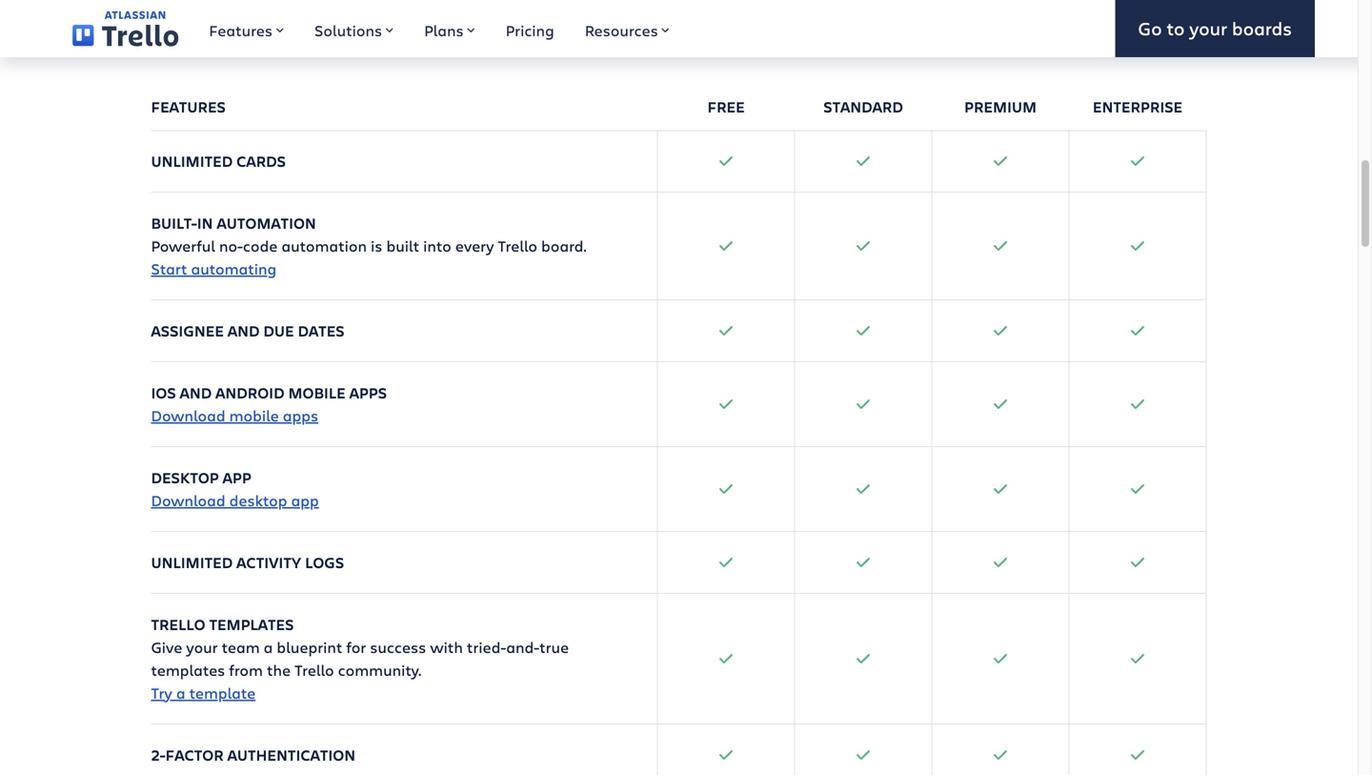 Task type: locate. For each thing, give the bounding box(es) containing it.
free
[[708, 96, 745, 117]]

1 vertical spatial and
[[180, 382, 212, 403]]

apps
[[349, 382, 387, 403], [283, 405, 319, 426]]

app right desktop at the left bottom of page
[[291, 490, 319, 510]]

templates up team
[[209, 614, 294, 634]]

logs
[[305, 552, 344, 572]]

1 horizontal spatial trello
[[295, 660, 334, 680]]

every
[[455, 235, 494, 256]]

1 vertical spatial trello
[[151, 614, 205, 634]]

1 download from the top
[[151, 405, 226, 426]]

true
[[540, 637, 569, 657]]

and right ios
[[180, 382, 212, 403]]

0 vertical spatial a
[[264, 637, 273, 657]]

1 vertical spatial unlimited
[[151, 552, 233, 572]]

features
[[209, 20, 273, 41], [151, 96, 226, 117]]

download down ios
[[151, 405, 226, 426]]

mobile
[[288, 382, 346, 403], [229, 405, 279, 426]]

download inside ios and android mobile apps download mobile apps
[[151, 405, 226, 426]]

0 horizontal spatial and
[[180, 382, 212, 403]]

trello right the every at the top of the page
[[498, 235, 538, 256]]

trello inside built-in automation powerful no-code automation is built into every trello board. start automating
[[498, 235, 538, 256]]

standard
[[824, 96, 904, 117]]

2-
[[151, 744, 166, 765]]

assignee
[[151, 320, 224, 341]]

0 vertical spatial automation
[[217, 212, 316, 233]]

1 horizontal spatial your
[[1190, 16, 1228, 41]]

the
[[267, 660, 291, 680]]

tried-
[[467, 637, 506, 657]]

0 vertical spatial and
[[228, 320, 260, 341]]

team
[[222, 637, 260, 657]]

automation left is
[[282, 235, 367, 256]]

app up download desktop app link
[[223, 467, 251, 487]]

1 vertical spatial your
[[186, 637, 218, 657]]

automation up code
[[217, 212, 316, 233]]

pricing link
[[491, 0, 570, 57]]

templates up try a template link at the left of the page
[[151, 660, 225, 680]]

built
[[387, 235, 420, 256]]

0 vertical spatial mobile
[[288, 382, 346, 403]]

1 vertical spatial mobile
[[229, 405, 279, 426]]

is
[[371, 235, 383, 256]]

code
[[243, 235, 278, 256]]

1 horizontal spatial mobile
[[288, 382, 346, 403]]

success
[[370, 637, 426, 657]]

trello
[[498, 235, 538, 256], [151, 614, 205, 634], [295, 660, 334, 680]]

2 download from the top
[[151, 490, 226, 510]]

due
[[263, 320, 294, 341]]

community.
[[338, 660, 422, 680]]

1 vertical spatial apps
[[283, 405, 319, 426]]

your inside trello templates give your team a blueprint for success with tried-and-true templates from the trello community. try a template
[[186, 637, 218, 657]]

unlimited up in
[[151, 150, 233, 171]]

1 vertical spatial download
[[151, 490, 226, 510]]

trello templates give your team a blueprint for success with tried-and-true templates from the trello community. try a template
[[151, 614, 569, 703]]

unlimited for unlimited activity logs
[[151, 552, 233, 572]]

0 vertical spatial trello
[[498, 235, 538, 256]]

1 vertical spatial features
[[151, 96, 226, 117]]

and inside ios and android mobile apps download mobile apps
[[180, 382, 212, 403]]

0 vertical spatial download
[[151, 405, 226, 426]]

trello up give
[[151, 614, 205, 634]]

trello down blueprint
[[295, 660, 334, 680]]

give
[[151, 637, 182, 657]]

1 vertical spatial templates
[[151, 660, 225, 680]]

unlimited for unlimited cards
[[151, 150, 233, 171]]

0 horizontal spatial apps
[[283, 405, 319, 426]]

plans button
[[409, 0, 491, 57]]

a right try
[[176, 682, 185, 703]]

mobile down the dates
[[288, 382, 346, 403]]

and for android
[[180, 382, 212, 403]]

and-
[[506, 637, 540, 657]]

1 vertical spatial a
[[176, 682, 185, 703]]

dates
[[298, 320, 345, 341]]

atlassian trello image
[[72, 11, 179, 46]]

download down desktop
[[151, 490, 226, 510]]

1 unlimited from the top
[[151, 150, 233, 171]]

2 vertical spatial trello
[[295, 660, 334, 680]]

1 horizontal spatial and
[[228, 320, 260, 341]]

1 horizontal spatial apps
[[349, 382, 387, 403]]

automation
[[217, 212, 316, 233], [282, 235, 367, 256]]

resources
[[585, 20, 659, 41]]

your
[[1190, 16, 1228, 41], [186, 637, 218, 657]]

go to your boards
[[1139, 16, 1293, 41]]

unlimited
[[151, 150, 233, 171], [151, 552, 233, 572]]

mobile down android
[[229, 405, 279, 426]]

and left due
[[228, 320, 260, 341]]

features inside compare our plans element
[[151, 96, 226, 117]]

2 unlimited from the top
[[151, 552, 233, 572]]

download inside desktop app download desktop app
[[151, 490, 226, 510]]

1 horizontal spatial app
[[291, 490, 319, 510]]

0 vertical spatial features
[[209, 20, 273, 41]]

download
[[151, 405, 226, 426], [151, 490, 226, 510]]

activity
[[237, 552, 301, 572]]

your right to
[[1190, 16, 1228, 41]]

a
[[264, 637, 273, 657], [176, 682, 185, 703]]

1 horizontal spatial a
[[264, 637, 273, 657]]

built-in automation powerful no-code automation is built into every trello board. start automating
[[151, 212, 587, 279]]

go to your boards link
[[1116, 0, 1316, 57]]

a up the the
[[264, 637, 273, 657]]

0 horizontal spatial a
[[176, 682, 185, 703]]

2 horizontal spatial trello
[[498, 235, 538, 256]]

your right give
[[186, 637, 218, 657]]

factor
[[166, 744, 224, 765]]

templates
[[209, 614, 294, 634], [151, 660, 225, 680]]

no-
[[219, 235, 243, 256]]

built-
[[151, 212, 197, 233]]

board.
[[542, 235, 587, 256]]

assignee and due dates
[[151, 320, 345, 341]]

enterprise
[[1093, 96, 1183, 117]]

features inside dropdown button
[[209, 20, 273, 41]]

resources button
[[570, 0, 685, 57]]

app
[[223, 467, 251, 487], [291, 490, 319, 510]]

0 vertical spatial unlimited
[[151, 150, 233, 171]]

unlimited down download desktop app link
[[151, 552, 233, 572]]

premium
[[965, 96, 1037, 117]]

0 horizontal spatial your
[[186, 637, 218, 657]]

0 horizontal spatial app
[[223, 467, 251, 487]]

and
[[228, 320, 260, 341], [180, 382, 212, 403]]

0 horizontal spatial trello
[[151, 614, 205, 634]]



Task type: describe. For each thing, give the bounding box(es) containing it.
authentication
[[227, 744, 356, 765]]

in
[[197, 212, 213, 233]]

automating
[[191, 258, 277, 279]]

android
[[216, 382, 285, 403]]

desktop
[[229, 490, 287, 510]]

2-factor authentication
[[151, 744, 356, 765]]

0 vertical spatial apps
[[349, 382, 387, 403]]

into
[[423, 235, 452, 256]]

1 vertical spatial app
[[291, 490, 319, 510]]

template
[[189, 682, 256, 703]]

from
[[229, 660, 263, 680]]

boards
[[1233, 16, 1293, 41]]

0 vertical spatial your
[[1190, 16, 1228, 41]]

blueprint
[[277, 637, 343, 657]]

start automating link
[[151, 258, 277, 279]]

with
[[430, 637, 463, 657]]

start
[[151, 258, 187, 279]]

features button
[[194, 0, 299, 57]]

try
[[151, 682, 172, 703]]

unlimited cards
[[151, 150, 286, 171]]

0 horizontal spatial mobile
[[229, 405, 279, 426]]

powerful
[[151, 235, 215, 256]]

download mobile apps link
[[151, 405, 319, 426]]

unlimited activity logs
[[151, 552, 344, 572]]

pricing
[[506, 20, 555, 41]]

ios
[[151, 382, 176, 403]]

1 vertical spatial automation
[[282, 235, 367, 256]]

desktop
[[151, 467, 219, 487]]

download desktop app link
[[151, 490, 319, 510]]

solutions button
[[299, 0, 409, 57]]

and for due
[[228, 320, 260, 341]]

Search search field
[[511, 0, 847, 38]]

try a template link
[[151, 682, 256, 703]]

0 vertical spatial app
[[223, 467, 251, 487]]

cards
[[237, 150, 286, 171]]

plans
[[424, 20, 464, 41]]

desktop app download desktop app
[[151, 467, 319, 510]]

compare our plans element
[[151, 76, 1207, 775]]

to
[[1167, 16, 1185, 41]]

solutions
[[315, 20, 382, 41]]

ios and android mobile apps download mobile apps
[[151, 382, 387, 426]]

0 vertical spatial templates
[[209, 614, 294, 634]]

for
[[346, 637, 366, 657]]

go
[[1139, 16, 1163, 41]]



Task type: vqa. For each thing, say whether or not it's contained in the screenshot.
your
yes



